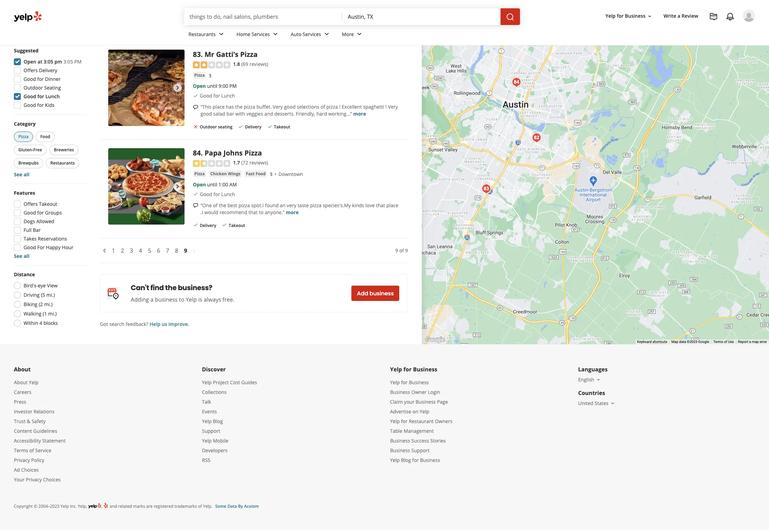 Task type: locate. For each thing, give the bounding box(es) containing it.
1 16 speech v2 image from the top
[[193, 0, 199, 5]]

24 chevron down v2 image for restaurants
[[217, 30, 226, 38]]

2 see all button from the top
[[14, 253, 29, 259]]

24 chevron down v2 image inside auto services link
[[323, 30, 331, 38]]

4
[[139, 247, 142, 255], [40, 320, 42, 326]]

dogs allowed
[[24, 218, 54, 225]]

2 all from the top
[[24, 253, 29, 259]]

keyboard
[[638, 340, 652, 344]]

16 checkmark v2 image down open until 1:00 am at the left top of the page
[[193, 191, 199, 197]]

delivery for 16 checkmark v2 image on the right of seating
[[245, 124, 262, 130]]

1 vertical spatial more link
[[354, 110, 366, 117]]

9 for 9 of 9
[[396, 247, 398, 254]]

0 horizontal spatial 24 chevron down v2 image
[[217, 30, 226, 38]]

see all button up distance on the bottom of the page
[[14, 253, 29, 259]]

breweries button
[[49, 145, 79, 155]]

1 vertical spatial 4
[[40, 320, 42, 326]]

support down success
[[412, 447, 430, 454]]

restaurants inside 'business categories' element
[[189, 31, 216, 37]]

see all up distance on the bottom of the page
[[14, 253, 29, 259]]

mr gatti's pizza image
[[108, 50, 185, 126]]

spaghetti
[[363, 103, 384, 110]]

takeout up the groups
[[39, 201, 57, 207]]

has up "usually"
[[263, 0, 271, 5]]

0 vertical spatial open
[[24, 58, 36, 65]]

next image
[[174, 182, 182, 191]]

a
[[678, 13, 681, 19], [151, 296, 154, 303], [750, 340, 752, 344]]

0 vertical spatial slideshow element
[[108, 50, 185, 126]]

0 vertical spatial their
[[374, 0, 385, 5]]

pizza link
[[193, 72, 206, 79], [193, 170, 206, 177]]

press
[[14, 399, 26, 405]]

their up start order link
[[374, 0, 385, 5]]

16 chevron down v2 image left write
[[647, 13, 653, 19]]

16 chevron down v2 image down languages
[[596, 377, 602, 383]]

0 vertical spatial place
[[213, 103, 225, 110]]

. left papa on the left of page
[[201, 148, 203, 158]]

the for best
[[219, 202, 226, 209]]

notifications image
[[727, 12, 735, 21]]

delivery down the service
[[200, 22, 216, 28]]

yelp project cost guides link
[[202, 379, 257, 386]]

0 horizontal spatial 4
[[40, 320, 42, 326]]

group containing features
[[12, 190, 86, 260]]

the right find
[[165, 283, 177, 293]]

see all button
[[14, 171, 29, 178], [14, 253, 29, 259]]

1 horizontal spatial terms
[[714, 340, 724, 344]]

16 chevron down v2 image for english
[[596, 377, 602, 383]]

24 chevron down v2 image
[[217, 30, 226, 38], [272, 30, 280, 38]]

table management link
[[390, 428, 434, 434]]

of inside "this place has the pizza buffet. very good selections of pizza ! excellent spaghetti ! very good salad bar with veggies and desserts. friendly, hard working…"
[[321, 103, 325, 110]]

0 horizontal spatial their
[[228, 5, 238, 12]]

2 ! from the left
[[386, 103, 387, 110]]

1 vertical spatial blog
[[401, 457, 411, 464]]

0 horizontal spatial to
[[179, 296, 185, 303]]

a right write
[[678, 13, 681, 19]]

food right the fast
[[256, 171, 266, 177]]

1 about from the top
[[14, 366, 31, 373]]

0 horizontal spatial !
[[339, 103, 341, 110]]

terms left use
[[714, 340, 724, 344]]

driving (5 mi.)
[[24, 292, 55, 298]]

takeout down desserts.
[[274, 124, 291, 130]]

about inside about yelp careers press investor relations trust & safety content guidelines accessibility statement terms of service privacy policy ad choices your privacy choices
[[14, 379, 28, 386]]

0 vertical spatial 16 checkmark v2 image
[[193, 93, 199, 98]]

2 see from the top
[[14, 253, 22, 259]]

0 horizontal spatial blog
[[213, 418, 223, 425]]

open for 84
[[193, 181, 206, 188]]

0 horizontal spatial 3:05
[[44, 58, 53, 65]]

24 chevron down v2 image left auto
[[272, 30, 280, 38]]

offers down 'at'
[[24, 67, 38, 74]]

1 horizontal spatial to
[[259, 209, 264, 215]]

see all down brewpubs button
[[14, 171, 29, 178]]

all for category
[[24, 171, 29, 178]]

1 until from the top
[[207, 83, 217, 89]]

all down takes
[[24, 253, 29, 259]]

1 none field from the left
[[190, 13, 337, 20]]

google
[[699, 340, 710, 344]]

services right home
[[252, 31, 270, 37]]

24 chevron down v2 image right auto services
[[323, 30, 331, 38]]

0 horizontal spatial 24 chevron down v2 image
[[323, 30, 331, 38]]

0 horizontal spatial place
[[213, 103, 225, 110]]

blog inside yelp for business business owner login claim your business page advertise on yelp yelp for restaurant owners table management business success stories business support yelp blog for business
[[401, 457, 411, 464]]

2 vertical spatial takeout
[[229, 222, 245, 228]]

all down brewpubs button
[[24, 171, 29, 178]]

0 vertical spatial privacy
[[14, 457, 30, 464]]

2 offers from the top
[[24, 201, 38, 207]]

their
[[374, 0, 385, 5], [228, 5, 238, 12]]

good down "this
[[201, 110, 212, 117]]

3:05 right 'at'
[[44, 58, 53, 65]]

about yelp link
[[14, 379, 39, 386]]

1 horizontal spatial more
[[354, 110, 366, 117]]

0 horizontal spatial terms
[[14, 447, 28, 454]]

reviews) right (69
[[250, 61, 268, 67]]

yelp logo image
[[88, 503, 101, 509]]

ad
[[14, 467, 20, 473]]

1 vertical spatial 16 speech v2 image
[[193, 104, 199, 110]]

mi.)
[[46, 292, 55, 298], [44, 301, 53, 308], [48, 310, 57, 317]]

1 vertical spatial a
[[151, 296, 154, 303]]

page: 3 element
[[130, 247, 133, 255]]

love
[[366, 202, 375, 209]]

always
[[204, 296, 221, 303]]

4 inside pagination navigation navigation
[[139, 247, 142, 255]]

until for mr
[[207, 83, 217, 89]]

very up desserts.
[[273, 103, 283, 110]]

see all button for category
[[14, 171, 29, 178]]

1 horizontal spatial has
[[263, 0, 271, 5]]

0 horizontal spatial more
[[286, 209, 299, 215]]

owners
[[435, 418, 453, 425]]

1 horizontal spatial services
[[303, 31, 321, 37]]

veggies
[[247, 110, 263, 117]]

services inside home services link
[[252, 31, 270, 37]]

google image
[[424, 335, 447, 344]]

privacy down ad choices link
[[26, 476, 42, 483]]

blog up support link
[[213, 418, 223, 425]]

0 vertical spatial all
[[24, 171, 29, 178]]

Find text field
[[190, 13, 337, 20]]

that right love
[[376, 202, 385, 209]]

pizza
[[244, 103, 255, 110], [327, 103, 338, 110], [239, 202, 250, 209], [310, 202, 322, 209]]

delivery down would in the left top of the page
[[200, 222, 216, 228]]

usually
[[255, 5, 271, 12]]

improve.
[[169, 321, 189, 327]]

to down business?
[[179, 296, 185, 303]]

yelp for business business owner login claim your business page advertise on yelp yelp for restaurant owners table management business success stories business support yelp blog for business
[[390, 379, 453, 464]]

0 vertical spatial reviews)
[[250, 61, 268, 67]]

0 horizontal spatial takeout
[[39, 201, 57, 207]]

yelp for business inside 'button'
[[606, 13, 646, 19]]

success
[[412, 437, 429, 444]]

to down spot.i
[[259, 209, 264, 215]]

the
[[235, 103, 243, 110], [219, 202, 226, 209], [165, 283, 177, 293]]

developers link
[[202, 447, 228, 454]]

0 vertical spatial mi.)
[[46, 292, 55, 298]]

0 horizontal spatial papa johns pizza image
[[108, 148, 185, 225]]

0 vertical spatial see all
[[14, 171, 29, 178]]

2 vertical spatial more
[[286, 209, 299, 215]]

0 vertical spatial with
[[363, 0, 373, 5]]

offers for offers delivery
[[24, 67, 38, 74]]

johns
[[224, 148, 243, 158]]

1 slideshow element from the top
[[108, 50, 185, 126]]

until for papa
[[207, 181, 217, 188]]

2 24 chevron down v2 image from the left
[[356, 30, 364, 38]]

terms inside about yelp careers press investor relations trust & safety content guidelines accessibility statement terms of service privacy policy ad choices your privacy choices
[[14, 447, 28, 454]]

choices down policy
[[43, 476, 61, 483]]

privacy up ad choices link
[[14, 457, 30, 464]]

1 horizontal spatial place
[[387, 202, 399, 209]]

1 horizontal spatial support
[[412, 447, 430, 454]]

0 vertical spatial yelp for business
[[606, 13, 646, 19]]

1.7 (72 reviews)
[[233, 159, 268, 166]]

good up category
[[24, 102, 36, 108]]

1 horizontal spatial 16 chevron down v2 image
[[647, 13, 653, 19]]

talk
[[202, 399, 211, 405]]

1 all from the top
[[24, 171, 29, 178]]

pizza button down category
[[14, 132, 33, 142]]

24 chevron down v2 image for auto services
[[323, 30, 331, 38]]

0 vertical spatial restaurants
[[189, 31, 216, 37]]

1 horizontal spatial none field
[[348, 13, 495, 20]]

1.7
[[233, 159, 240, 166]]

just
[[280, 5, 288, 12]]

good for lunch down open until 1:00 am at the left top of the page
[[200, 191, 235, 197]]

good for lunch down outdoor seating
[[24, 93, 60, 100]]

1 vertical spatial has
[[226, 103, 234, 110]]

1 vertical spatial offers
[[24, 201, 38, 207]]

24 chevron down v2 image
[[323, 30, 331, 38], [356, 30, 364, 38]]

pizza button
[[193, 72, 206, 79], [14, 132, 33, 142], [193, 170, 206, 177]]

pm right 9:00
[[230, 83, 237, 89]]

1 vertical spatial reviews)
[[250, 159, 268, 166]]

yelp inside can't find the business? adding a business to yelp is always free.
[[186, 296, 197, 303]]

the inside "one of the best pizza spot.i found an very taste pizza species's.my kinds love that place .i would recommend that to anyone."
[[219, 202, 226, 209]]

0 horizontal spatial with
[[236, 110, 245, 117]]

fast food
[[246, 171, 266, 177]]

place inside "this place has the pizza buffet. very good selections of pizza ! excellent spaghetti ! very good salad bar with veggies and desserts. friendly, hard working…"
[[213, 103, 225, 110]]

pizza down 1.8 star rating image
[[194, 72, 205, 78]]

1 vertical spatial more
[[354, 110, 366, 117]]

2 . from the top
[[201, 148, 203, 158]]

full
[[24, 227, 32, 233]]

has up bar
[[226, 103, 234, 110]]

0 horizontal spatial previous image
[[100, 247, 109, 255]]

blog down business support link
[[401, 457, 411, 464]]

yelp burst image
[[104, 503, 109, 509]]

services for home services
[[252, 31, 270, 37]]

start order
[[363, 21, 393, 29]]

1 horizontal spatial with
[[363, 0, 373, 5]]

16 chevron down v2 image inside english dropdown button
[[596, 377, 602, 383]]

map region
[[347, 0, 770, 425]]

offers down features
[[24, 201, 38, 207]]

1 . from the top
[[201, 50, 203, 59]]

with right bar
[[236, 110, 245, 117]]

24 chevron down v2 image right more
[[356, 30, 364, 38]]

$ down 1.8 star rating image
[[209, 72, 212, 79]]

good down takes
[[24, 244, 36, 251]]

and inside "this place has the pizza buffet. very good selections of pizza ! excellent spaghetti ! very good salad bar with veggies and desserts. friendly, hard working…"
[[265, 110, 273, 117]]

2 about from the top
[[14, 379, 28, 386]]

blog inside yelp project cost guides collections talk events yelp blog support yelp mobile developers rss
[[213, 418, 223, 425]]

good
[[284, 103, 296, 110], [201, 110, 212, 117]]

! up working…"
[[339, 103, 341, 110]]

2 see all from the top
[[14, 253, 29, 259]]

. for 83
[[201, 50, 203, 59]]

2 until from the top
[[207, 181, 217, 188]]

1 vertical spatial place
[[387, 202, 399, 209]]

pizza for middle pizza button
[[18, 134, 29, 140]]

0 horizontal spatial that
[[249, 209, 258, 215]]

mi.) for driving (5 mi.)
[[46, 292, 55, 298]]

0 horizontal spatial business
[[155, 296, 178, 303]]

1 vertical spatial .
[[201, 148, 203, 158]]

the inside can't find the business? adding a business to yelp is always free.
[[165, 283, 177, 293]]

friendly,
[[296, 110, 315, 117]]

and
[[218, 5, 226, 12], [298, 5, 307, 12], [265, 110, 273, 117], [110, 503, 117, 509]]

0 horizontal spatial choices
[[21, 467, 39, 473]]

2 vertical spatial pizza button
[[193, 170, 206, 177]]

2 pizza link from the top
[[193, 170, 206, 177]]

restaurants inside button
[[50, 160, 75, 166]]

some
[[215, 503, 227, 509]]

2 slideshow element from the top
[[108, 148, 185, 225]]

restaurants up 83
[[189, 31, 216, 37]]

lunch down 9:00
[[221, 92, 235, 99]]

very
[[287, 202, 297, 209]]

services for auto services
[[303, 31, 321, 37]]

0 vertical spatial pizza button
[[193, 72, 206, 79]]

and down buffet.
[[265, 110, 273, 117]]

2 horizontal spatial the
[[235, 103, 243, 110]]

owner
[[412, 389, 427, 395]]

support down yelp blog link
[[202, 428, 220, 434]]

pizza for the bottom pizza button
[[194, 171, 205, 177]]

1 see all button from the top
[[14, 171, 29, 178]]

page: 9 element
[[181, 245, 190, 256]]

2 vertical spatial more link
[[286, 209, 299, 215]]

open right next image at the top left of the page
[[193, 181, 206, 188]]

user actions element
[[601, 9, 766, 51]]

use
[[729, 340, 735, 344]]

1 see from the top
[[14, 171, 22, 178]]

1 horizontal spatial the
[[219, 202, 226, 209]]

8
[[175, 247, 178, 255]]

takeout down recommend
[[229, 222, 245, 228]]

0 vertical spatial $
[[209, 72, 212, 79]]

until
[[207, 83, 217, 89], [207, 181, 217, 188]]

report a map error
[[739, 340, 768, 344]]

1 horizontal spatial pm
[[230, 83, 237, 89]]

1 horizontal spatial 24 chevron down v2 image
[[272, 30, 280, 38]]

24 chevron down v2 image for home services
[[272, 30, 280, 38]]

for
[[617, 13, 624, 19], [37, 76, 44, 82], [214, 92, 220, 99], [37, 93, 44, 100], [37, 102, 44, 108], [214, 191, 220, 197], [37, 209, 44, 216], [404, 366, 412, 373], [401, 379, 408, 386], [401, 418, 408, 425], [413, 457, 419, 464]]

a for report
[[750, 340, 752, 344]]

pizza down category
[[18, 134, 29, 140]]

see all button down brewpubs button
[[14, 171, 29, 178]]

0 horizontal spatial outdoor
[[24, 84, 43, 91]]

papa johns pizza image
[[510, 75, 524, 89], [108, 148, 185, 225]]

business
[[625, 13, 646, 19], [413, 366, 438, 373], [409, 379, 429, 386], [390, 389, 410, 395], [416, 399, 436, 405], [390, 437, 410, 444], [390, 447, 410, 454], [420, 457, 440, 464]]

2 24 chevron down v2 image from the left
[[272, 30, 280, 38]]

0 vertical spatial food
[[40, 134, 50, 140]]

sure
[[212, 0, 222, 5]]

1 services from the left
[[252, 31, 270, 37]]

16 chevron down v2 image inside yelp for business 'button'
[[647, 13, 653, 19]]

0 vertical spatial that
[[376, 202, 385, 209]]

4 down walking (1 mi.) at the left bottom of the page
[[40, 320, 42, 326]]

about up about yelp link
[[14, 366, 31, 373]]

page: 1 element
[[112, 247, 115, 255]]

16 checkmark v2 image
[[193, 22, 199, 28], [238, 124, 244, 129], [267, 124, 273, 129], [193, 222, 199, 228]]

lunch down 1:00
[[221, 191, 235, 197]]

1 24 chevron down v2 image from the left
[[323, 30, 331, 38]]

2 3:05 from the left
[[63, 58, 73, 65]]

1 horizontal spatial good
[[284, 103, 296, 110]]

to inside can't find the business? adding a business to yelp is always free.
[[179, 296, 185, 303]]

business support link
[[390, 447, 430, 454]]

yelp blog link
[[202, 418, 223, 425]]

1 offers from the top
[[24, 67, 38, 74]]

4 left the 5
[[139, 247, 142, 255]]

reviews) up fast food
[[250, 159, 268, 166]]

group containing category
[[12, 120, 86, 178]]

previous image inside pagination navigation navigation
[[100, 247, 109, 255]]

16 speech v2 image left "this
[[193, 104, 199, 110]]

open up "this
[[193, 83, 206, 89]]

0 horizontal spatial more link
[[286, 209, 299, 215]]

0 horizontal spatial 9
[[184, 247, 187, 255]]

.
[[201, 50, 203, 59], [201, 148, 203, 158]]

0 vertical spatial to
[[259, 209, 264, 215]]

would
[[205, 209, 218, 215]]

1 horizontal spatial $
[[270, 171, 273, 177]]

1 vertical spatial outdoor
[[200, 124, 217, 130]]

1 vertical spatial that
[[249, 209, 258, 215]]

1.8
[[233, 61, 240, 67]]

16 speech v2 image left "not
[[193, 0, 199, 5]]

1 see all from the top
[[14, 171, 29, 178]]

option group
[[12, 271, 86, 329]]

2 vertical spatial the
[[165, 283, 177, 293]]

restaurants down breweries button
[[50, 160, 75, 166]]

with up here,…"
[[363, 0, 373, 5]]

ready
[[308, 5, 321, 12]]

16 checkmark v2 image
[[193, 93, 199, 98], [193, 191, 199, 197], [222, 222, 228, 228]]

restaurants for restaurants button
[[50, 160, 75, 166]]

about for about yelp careers press investor relations trust & safety content guidelines accessibility statement terms of service privacy policy ad choices your privacy choices
[[14, 379, 28, 386]]

16 speech v2 image for 84
[[193, 203, 199, 208]]

group
[[12, 47, 86, 111], [12, 120, 86, 178], [12, 190, 86, 260]]

previous image
[[111, 182, 119, 191], [100, 247, 109, 255]]

1 vertical spatial group
[[12, 120, 86, 178]]

write a review
[[664, 13, 699, 19]]

see down brewpubs button
[[14, 171, 22, 178]]

1 horizontal spatial 3:05
[[63, 58, 73, 65]]

place right love
[[387, 202, 399, 209]]

do
[[272, 5, 278, 12]]

the left the best
[[219, 202, 226, 209]]

slideshow element
[[108, 50, 185, 126], [108, 148, 185, 225]]

page
[[437, 399, 448, 405]]

services inside auto services link
[[303, 31, 321, 37]]

more down very at left top
[[286, 209, 299, 215]]

with inside the "not sure why this location has such low reviews, but i'm pretty content with their service and their food. i usually do just hot and ready pizzas from here,…"
[[363, 0, 373, 5]]

map data ©2023 google
[[672, 340, 710, 344]]

1 vertical spatial see all
[[14, 253, 29, 259]]

1 reviews) from the top
[[250, 61, 268, 67]]

2 16 speech v2 image from the top
[[193, 104, 199, 110]]

delivery down veggies
[[245, 124, 262, 130]]

none field the find
[[190, 13, 337, 20]]

1 horizontal spatial choices
[[43, 476, 61, 483]]

about for about
[[14, 366, 31, 373]]

option group containing distance
[[12, 271, 86, 329]]

hot
[[289, 5, 297, 12]]

24 chevron down v2 image inside more link
[[356, 30, 364, 38]]

choices
[[21, 467, 39, 473], [43, 476, 61, 483]]

0 vertical spatial pizza link
[[193, 72, 206, 79]]

food inside the food button
[[40, 134, 50, 140]]

restaurants link
[[183, 25, 231, 45]]

mi.) for biking (2 mi.)
[[44, 301, 53, 308]]

collections link
[[202, 389, 227, 395]]

yelp inside about yelp careers press investor relations trust & safety content guidelines accessibility statement terms of service privacy policy ad choices your privacy choices
[[29, 379, 39, 386]]

marks
[[133, 503, 145, 509]]

lunch for 83
[[221, 92, 235, 99]]

$
[[209, 72, 212, 79], [270, 171, 273, 177]]

2 vertical spatial group
[[12, 190, 86, 260]]

mi.) right (1
[[48, 310, 57, 317]]

good up desserts.
[[284, 103, 296, 110]]

walking
[[24, 310, 41, 317]]

16 chevron down v2 image
[[610, 401, 616, 406]]

$ for papa johns pizza
[[270, 171, 273, 177]]

©2023
[[687, 340, 698, 344]]

claim
[[390, 399, 403, 405]]

of inside "one of the best pizza spot.i found an very taste pizza species's.my kinds love that place .i would recommend that to anyone."
[[213, 202, 218, 209]]

more link for mr gatti's pizza
[[354, 110, 366, 117]]

salad
[[213, 110, 225, 117]]

with
[[363, 0, 373, 5], [236, 110, 245, 117]]

2 horizontal spatial a
[[750, 340, 752, 344]]

2 services from the left
[[303, 31, 321, 37]]

see up distance on the bottom of the page
[[14, 253, 22, 259]]

a left map
[[750, 340, 752, 344]]

mi.) right (2
[[44, 301, 53, 308]]

open left 'at'
[[24, 58, 36, 65]]

1 24 chevron down v2 image from the left
[[217, 30, 226, 38]]

more link right here,…"
[[368, 5, 381, 12]]

None search field
[[184, 8, 522, 25]]

previous image
[[111, 84, 119, 92]]

1 vertical spatial open
[[193, 83, 206, 89]]

1 horizontal spatial 9
[[396, 247, 398, 254]]

kids
[[45, 102, 55, 108]]

business right the add
[[370, 289, 394, 297]]

within
[[24, 320, 38, 326]]

1 vertical spatial support
[[412, 447, 430, 454]]

1 vertical spatial the
[[219, 202, 226, 209]]

downtown
[[279, 171, 303, 177]]

0 vertical spatial group
[[12, 47, 86, 111]]

$ for mr gatti's pizza
[[209, 72, 212, 79]]

mi.) for walking (1 mi.)
[[48, 310, 57, 317]]

relations
[[34, 408, 54, 415]]

the left buffet.
[[235, 103, 243, 110]]

by
[[238, 503, 243, 509]]

until left 9:00
[[207, 83, 217, 89]]

0 horizontal spatial none field
[[190, 13, 337, 20]]

languages
[[579, 366, 608, 373]]

auto
[[291, 31, 302, 37]]

2 reviews) from the top
[[250, 159, 268, 166]]

24 chevron down v2 image inside home services link
[[272, 30, 280, 38]]

outdoor
[[24, 84, 43, 91], [200, 124, 217, 130]]

pizza up 1.7 (72 reviews)
[[245, 148, 262, 158]]

page: 6 element
[[157, 247, 160, 255]]

more link down the excellent
[[354, 110, 366, 117]]

0 horizontal spatial good
[[201, 110, 212, 117]]

the for business?
[[165, 283, 177, 293]]

1 horizontal spatial food
[[256, 171, 266, 177]]

16 speech v2 image
[[193, 0, 199, 5], [193, 104, 199, 110], [193, 203, 199, 208]]

search image
[[506, 13, 515, 21]]

terms down accessibility
[[14, 447, 28, 454]]

! right spaghetti
[[386, 103, 387, 110]]

anyone."
[[265, 209, 285, 215]]

outdoor for outdoor seating
[[200, 124, 217, 130]]

page: 4 element
[[139, 247, 142, 255]]

outdoor right the 16 close v2 image
[[200, 124, 217, 130]]

free.
[[223, 296, 235, 303]]

16 checkmark v2 image down recommend
[[222, 222, 228, 228]]

food up free
[[40, 134, 50, 140]]

fast food button
[[245, 170, 267, 177]]

24 chevron down v2 image inside restaurants link
[[217, 30, 226, 38]]

fast
[[246, 171, 255, 177]]

1 vertical spatial papa johns pizza image
[[108, 148, 185, 225]]

3 16 speech v2 image from the top
[[193, 203, 199, 208]]

pizza button down 1.8 star rating image
[[193, 72, 206, 79]]

16 chevron down v2 image
[[647, 13, 653, 19], [596, 377, 602, 383]]

but
[[313, 0, 320, 5]]

more right here,…"
[[368, 5, 381, 12]]

1 vertical spatial pizza link
[[193, 170, 206, 177]]

1 vertical spatial 16 checkmark v2 image
[[193, 191, 199, 197]]

None field
[[190, 13, 337, 20], [348, 13, 495, 20]]

has inside "this place has the pizza buffet. very good selections of pizza ! excellent spaghetti ! very good salad bar with veggies and desserts. friendly, hard working…"
[[226, 103, 234, 110]]

2 none field from the left
[[348, 13, 495, 20]]



Task type: describe. For each thing, give the bounding box(es) containing it.
copyright
[[14, 503, 33, 509]]

2 horizontal spatial more
[[368, 5, 381, 12]]

found
[[265, 202, 279, 209]]

support inside yelp for business business owner login claim your business page advertise on yelp yelp for restaurant owners table management business success stories business support yelp blog for business
[[412, 447, 430, 454]]

1 horizontal spatial that
[[376, 202, 385, 209]]

,
[[101, 503, 104, 509]]

see all button for features
[[14, 253, 29, 259]]

safety
[[32, 418, 46, 425]]

support link
[[202, 428, 220, 434]]

careers
[[14, 389, 31, 395]]

reviews) for 84 . papa johns pizza
[[250, 159, 268, 166]]

16 speech v2 image for 83
[[193, 104, 199, 110]]

page: 7 element
[[166, 247, 169, 255]]

investor relations link
[[14, 408, 54, 415]]

&
[[27, 418, 30, 425]]

84 . papa johns pizza
[[193, 148, 262, 158]]

gatti's
[[216, 50, 239, 59]]

0 vertical spatial more link
[[368, 5, 381, 12]]

24 chevron down v2 image for more
[[356, 30, 364, 38]]

16 checkmark v2 image for 83
[[193, 93, 199, 98]]

pizza right taste on the left top of the page
[[310, 202, 322, 209]]

support inside yelp project cost guides collections talk events yelp blog support yelp mobile developers rss
[[202, 428, 220, 434]]

lunch down seating
[[45, 93, 60, 100]]

delivery for 16 checkmark v2 image on top of the '24 chevron right v2' icon
[[200, 222, 216, 228]]

collections
[[202, 389, 227, 395]]

(1
[[43, 310, 47, 317]]

data
[[228, 503, 237, 509]]

16 checkmark v2 image down buffet.
[[267, 124, 273, 129]]

this
[[234, 0, 242, 5]]

papa johns pizza link
[[205, 148, 262, 158]]

price
[[14, 13, 26, 19]]

"not sure why this location has such low reviews, but i'm pretty content with their service and their food. i usually do just hot and ready pizzas from here,…"
[[201, 0, 385, 12]]

1 vertical spatial pizza button
[[14, 132, 33, 142]]

9 of 9
[[396, 247, 408, 254]]

4 link
[[136, 245, 145, 256]]

1.7 star rating image
[[193, 160, 231, 167]]

order
[[378, 21, 393, 29]]

location
[[243, 0, 261, 5]]

the inside "this place has the pizza buffet. very good selections of pizza ! excellent spaghetti ! very good salad bar with veggies and desserts. friendly, hard working…"
[[235, 103, 243, 110]]

more for 84 . papa johns pizza
[[286, 209, 299, 215]]

slideshow element for 84
[[108, 148, 185, 225]]

business categories element
[[183, 25, 756, 45]]

with inside "this place has the pizza buffet. very good selections of pizza ! excellent spaghetti ! very good salad bar with veggies and desserts. friendly, hard working…"
[[236, 110, 245, 117]]

slideshow element for 83
[[108, 50, 185, 126]]

an
[[280, 202, 286, 209]]

to inside "one of the best pizza spot.i found an very taste pizza species's.my kinds love that place .i would recommend that to anyone."
[[259, 209, 264, 215]]

pizza up veggies
[[244, 103, 255, 110]]

eye
[[38, 282, 46, 289]]

1 vertical spatial yelp for business
[[390, 366, 438, 373]]

acxiom
[[244, 503, 259, 509]]

page: 8 element
[[175, 247, 178, 255]]

a for write
[[678, 13, 681, 19]]

home services
[[237, 31, 270, 37]]

16 chevron down v2 image for yelp for business
[[647, 13, 653, 19]]

0 vertical spatial papa johns pizza image
[[510, 75, 524, 89]]

more link for papa johns pizza
[[286, 209, 299, 215]]

next image
[[174, 84, 182, 92]]

1 vertical spatial good
[[201, 110, 212, 117]]

place inside "one of the best pizza spot.i found an very taste pizza species's.my kinds love that place .i would recommend that to anyone."
[[387, 202, 399, 209]]

24 chevron right v2 image
[[190, 247, 199, 255]]

pizza right the best
[[239, 202, 250, 209]]

bird's-eye view
[[24, 282, 58, 289]]

write a review link
[[661, 10, 702, 22]]

1 ! from the left
[[339, 103, 341, 110]]

service
[[201, 5, 216, 12]]

and down sure
[[218, 5, 226, 12]]

selections
[[297, 103, 320, 110]]

Near text field
[[348, 13, 495, 20]]

category
[[14, 120, 36, 127]]

open until 1:00 am
[[193, 181, 237, 188]]

page: 2 element
[[121, 247, 124, 255]]

1:00
[[219, 181, 228, 188]]

pizza up working…"
[[327, 103, 338, 110]]

6
[[157, 247, 160, 255]]

yelp mobile link
[[202, 437, 229, 444]]

16 checkmark v2 image for 84
[[193, 191, 199, 197]]

0 vertical spatial good
[[284, 103, 296, 110]]

1 horizontal spatial business
[[370, 289, 394, 297]]

careers link
[[14, 389, 31, 395]]

1 vertical spatial takeout
[[39, 201, 57, 207]]

1.8 star rating image
[[193, 61, 231, 68]]

yelp.
[[203, 503, 213, 509]]

and right yelp burst icon at the left bottom
[[110, 503, 117, 509]]

report a map error link
[[739, 340, 768, 344]]

see for features
[[14, 253, 22, 259]]

0 horizontal spatial pm
[[74, 58, 82, 65]]

driving
[[24, 292, 40, 298]]

add
[[357, 289, 368, 297]]

walking (1 mi.)
[[24, 310, 57, 317]]

i'm
[[321, 0, 328, 5]]

guides
[[241, 379, 257, 386]]

are
[[146, 503, 153, 509]]

2 horizontal spatial takeout
[[274, 124, 291, 130]]

help
[[150, 321, 161, 327]]

terms of service link
[[14, 447, 51, 454]]

species's.my
[[323, 202, 351, 209]]

content
[[14, 428, 32, 434]]

united
[[579, 400, 594, 407]]

16 checkmark v2 image right seating
[[238, 124, 244, 129]]

good up good for kids
[[24, 93, 36, 100]]

dinner
[[45, 76, 61, 82]]

map
[[672, 340, 679, 344]]

reviews) for 83 . mr gatti's pizza
[[250, 61, 268, 67]]

pizza up 1.8 (69 reviews)
[[240, 50, 258, 59]]

page: 5 element
[[148, 247, 151, 255]]

2 horizontal spatial 9
[[406, 247, 408, 254]]

84
[[193, 148, 201, 158]]

see all for category
[[14, 171, 29, 178]]

recommend
[[220, 209, 247, 215]]

pretty
[[330, 0, 343, 5]]

discover
[[202, 366, 226, 373]]

christina o. image
[[743, 9, 756, 22]]

open until 9:00 pm
[[193, 83, 237, 89]]

open for 83
[[193, 83, 206, 89]]

food inside fast food button
[[256, 171, 266, 177]]

good up "this
[[200, 92, 212, 99]]

add business
[[357, 289, 394, 297]]

group containing suggested
[[12, 47, 86, 111]]

good up the dogs
[[24, 209, 36, 216]]

can't find the business? adding a business to yelp is always free.
[[131, 283, 235, 303]]

1 vertical spatial their
[[228, 5, 238, 12]]

see for category
[[14, 171, 22, 178]]

good for groups
[[24, 209, 62, 216]]

full bar
[[24, 227, 41, 233]]

1 3:05 from the left
[[44, 58, 53, 65]]

of inside pagination navigation navigation
[[400, 247, 404, 254]]

"this place has the pizza buffet. very good selections of pizza ! excellent spaghetti ! very good salad bar with veggies and desserts. friendly, hard working…"
[[201, 103, 398, 117]]

is
[[198, 296, 202, 303]]

none field near
[[348, 13, 495, 20]]

low
[[284, 0, 292, 5]]

has inside the "not sure why this location has such low reviews, but i'm pretty content with their service and their food. i usually do just hot and ready pizzas from here,…"
[[263, 0, 271, 5]]

. for 84
[[201, 148, 203, 158]]

1 vertical spatial pm
[[230, 83, 237, 89]]

delivery for 16 checkmark v2 image over 83
[[200, 22, 216, 28]]

here,…"
[[349, 5, 366, 12]]

yelp inside 'button'
[[606, 13, 616, 19]]

help us improve. button
[[150, 321, 189, 327]]

a inside can't find the business? adding a business to yelp is always free.
[[151, 296, 154, 303]]

see all for features
[[14, 253, 29, 259]]

16 close v2 image
[[193, 124, 199, 129]]

projects image
[[710, 12, 718, 21]]

more link
[[337, 25, 369, 45]]

pagination navigation navigation
[[100, 238, 408, 263]]

gluten-free button
[[14, 145, 47, 155]]

0 vertical spatial previous image
[[111, 182, 119, 191]]

good for lunch for 83
[[200, 92, 235, 99]]

1 pizza link from the top
[[193, 72, 206, 79]]

mr gatti's pizza image
[[480, 182, 494, 196]]

takes reservations
[[24, 235, 67, 242]]

business inside can't find the business? adding a business to yelp is always free.
[[155, 296, 178, 303]]

your
[[14, 476, 25, 483]]

offers for offers takeout
[[24, 201, 38, 207]]

yelp for business button
[[603, 10, 656, 22]]

good up "one
[[200, 191, 212, 197]]

food.
[[240, 5, 251, 12]]

more for 83 . mr gatti's pizza
[[354, 110, 366, 117]]

of inside about yelp careers press investor relations trust & safety content guidelines accessibility statement terms of service privacy policy ad choices your privacy choices
[[29, 447, 34, 454]]

for inside 'button'
[[617, 13, 624, 19]]

1 horizontal spatial their
[[374, 0, 385, 5]]

all for features
[[24, 253, 29, 259]]

0 vertical spatial terms
[[714, 340, 724, 344]]

trust
[[14, 418, 26, 425]]

excellent
[[342, 103, 362, 110]]

16 checkmark v2 image up the '24 chevron right v2' icon
[[193, 222, 199, 228]]

business inside 'button'
[[625, 13, 646, 19]]

pizza for top pizza button
[[194, 72, 205, 78]]

2 vertical spatial 16 checkmark v2 image
[[222, 222, 228, 228]]

rss link
[[202, 457, 210, 464]]

find
[[151, 283, 164, 293]]

delivery down open at 3:05 pm 3:05 pm
[[39, 67, 57, 74]]

restaurants for restaurants link at the top left
[[189, 31, 216, 37]]

and down reviews,
[[298, 5, 307, 12]]

events link
[[202, 408, 217, 415]]

2 very from the left
[[388, 103, 398, 110]]

cost
[[230, 379, 240, 386]]

happy
[[46, 244, 61, 251]]

outdoor for outdoor seating
[[24, 84, 43, 91]]

1 vertical spatial privacy
[[26, 476, 42, 483]]

project
[[213, 379, 229, 386]]

good for lunch for 84
[[200, 191, 235, 197]]

home services link
[[231, 25, 285, 45]]

lunch for 84
[[221, 191, 235, 197]]

offers delivery
[[24, 67, 57, 74]]

(2
[[39, 301, 43, 308]]

1 very from the left
[[273, 103, 283, 110]]

little caesars pizza image
[[530, 131, 544, 145]]

good for happy hour
[[24, 244, 73, 251]]

restaurant
[[409, 418, 434, 425]]

16 checkmark v2 image up 83
[[193, 22, 199, 28]]

login
[[428, 389, 441, 395]]

3 link
[[127, 245, 136, 256]]

83
[[193, 50, 201, 59]]

i
[[253, 5, 254, 12]]

good down offers delivery at the top of the page
[[24, 76, 36, 82]]

9 for 9
[[184, 247, 187, 255]]

1 link
[[109, 245, 118, 256]]

1 horizontal spatial takeout
[[229, 222, 245, 228]]

claim your business page link
[[390, 399, 448, 405]]



Task type: vqa. For each thing, say whether or not it's contained in the screenshot.
Free price estimates from local Painters IMAGE
no



